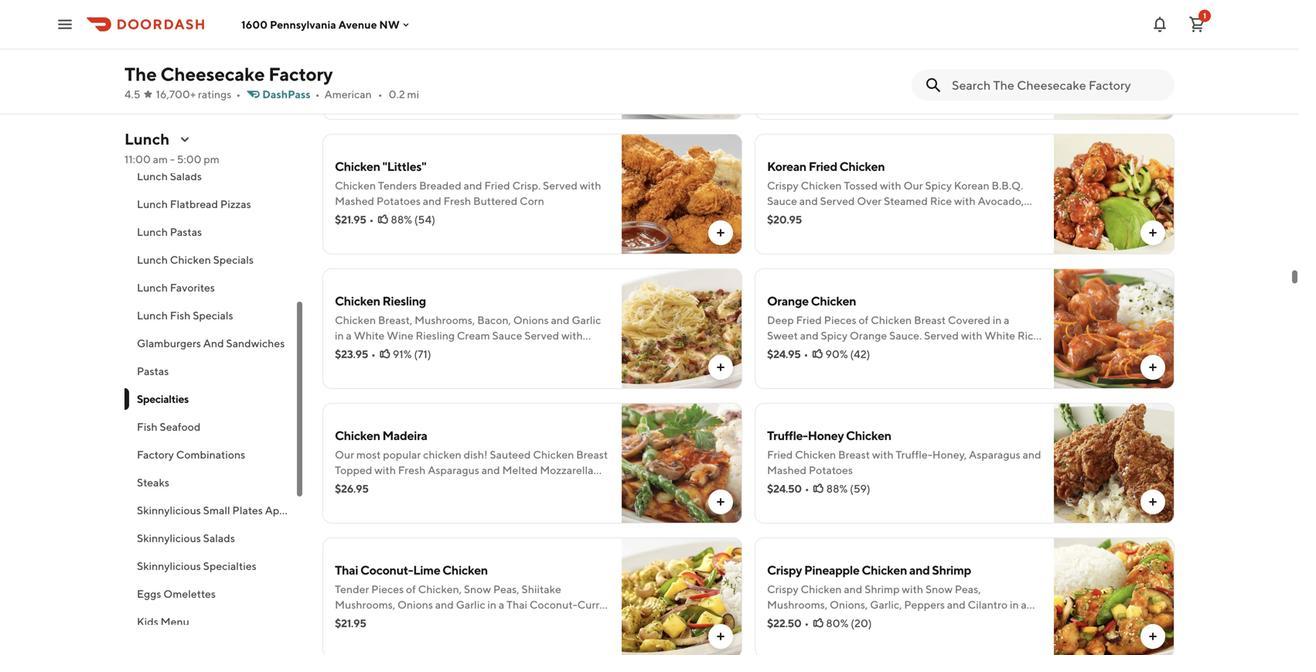 Task type: describe. For each thing, give the bounding box(es) containing it.
white inside thai coconut-lime chicken tender pieces of chicken, snow peas, shiitake mushrooms, onions and garlic in a thai coconut-curry sauce with cashews and pineapple. served with white rice
[[573, 614, 604, 627]]

mushrooms, inside thai coconut-lime chicken tender pieces of chicken, snow peas, shiitake mushrooms, onions and garlic in a thai coconut-curry sauce with cashews and pineapple. served with white rice
[[335, 598, 395, 611]]

fish seafood button
[[125, 413, 304, 441]]

open menu image
[[56, 15, 74, 34]]

the
[[445, 44, 461, 57]]

1
[[1204, 11, 1207, 20]]

dish
[[397, 44, 419, 57]]

a inside 'chicken riesling chicken breast, mushrooms, bacon, onions and garlic in a white wine riesling cream sauce served with buttered parmesan pasta'
[[346, 329, 352, 342]]

served inside chicken "littles" chicken tenders breaded and fried crisp. served with mashed potatoes and fresh buttered corn
[[543, 179, 578, 192]]

lunch favorites button
[[125, 274, 304, 302]]

steaks
[[137, 476, 169, 489]]

american • 0.2 mi
[[325, 88, 419, 101]]

$22.50
[[767, 617, 802, 630]]

sauteed
[[490, 448, 531, 461]]

90%
[[826, 348, 848, 361]]

truffle-honey chicken image
[[1054, 403, 1175, 524]]

• for $23.95 •
[[371, 348, 376, 361]]

and inside 'chicken riesling chicken breast, mushrooms, bacon, onions and garlic in a white wine riesling cream sauce served with buttered parmesan pasta'
[[551, 314, 570, 326]]

skinnylicious for skinnylicious specialties
[[137, 560, 201, 572]]

served inside korean fried chicken crispy chicken tossed with our spicy korean b.b.q. sauce and served over steamed rice with avocado, kimchi, mushrooms, cilantro and sesame seeds.
[[820, 195, 855, 207]]

add item to cart image for crispy pineapple chicken and shrimp
[[1147, 630, 1160, 643]]

cream
[[457, 329, 490, 342]]

spicy inside orange chicken deep fried pieces of chicken breast covered in a sweet and spicy orange sauce. served with white rice and vegetables
[[821, 329, 848, 342]]

0 horizontal spatial specialties
[[137, 393, 189, 405]]

rice inside crispy pineapple chicken and shrimp crispy chicken and shrimp with snow peas, mushrooms, onions, garlic, peppers and cilantro in a sweet and spicy sauce. served with white rice
[[978, 614, 1000, 627]]

a inside crispy pineapple chicken and shrimp crispy chicken and shrimp with snow peas, mushrooms, onions, garlic, peppers and cilantro in a sweet and spicy sauce. served with white rice
[[1021, 598, 1027, 611]]

pizzas
[[220, 198, 251, 210]]

onions inside the served with mashed potatoes, mushroom gravy, grilled onions and fresh buttered corn
[[767, 60, 803, 73]]

crispy pineapple chicken and shrimp image
[[1054, 538, 1175, 655]]

thai inside bang-bang chicken and shrimp a spicy thai dish with the flavors of curry, peanut, chile and coconut. sautéed with vegetables and served over steamed white rice
[[374, 44, 395, 57]]

a
[[335, 44, 343, 57]]

famous factory meatloaf image
[[1054, 0, 1175, 120]]

served with mashed potatoes, mushroom gravy, grilled onions and fresh buttered corn
[[767, 44, 1041, 73]]

corn inside chicken "littles" chicken tenders breaded and fried crisp. served with mashed potatoes and fresh buttered corn
[[520, 195, 544, 207]]

in inside crispy pineapple chicken and shrimp crispy chicken and shrimp with snow peas, mushrooms, onions, garlic, peppers and cilantro in a sweet and spicy sauce. served with white rice
[[1010, 598, 1019, 611]]

in inside orange chicken deep fried pieces of chicken breast covered in a sweet and spicy orange sauce. served with white rice and vegetables
[[993, 314, 1002, 326]]

0 vertical spatial korean
[[767, 159, 807, 174]]

dashpass •
[[262, 88, 320, 101]]

b.b.q.
[[992, 179, 1024, 192]]

2 crispy from the top
[[767, 563, 802, 577]]

16,700+
[[156, 88, 196, 101]]

$22.50 •
[[767, 617, 809, 630]]

• for $24.95 •
[[804, 348, 809, 361]]

mushroom inside the served with mashed potatoes, mushroom gravy, grilled onions and fresh buttered corn
[[919, 44, 972, 57]]

pennsylvania
[[270, 18, 336, 31]]

notification bell image
[[1151, 15, 1170, 34]]

(71)
[[414, 348, 431, 361]]

in inside thai coconut-lime chicken tender pieces of chicken, snow peas, shiitake mushrooms, onions and garlic in a thai coconut-curry sauce with cashews and pineapple. served with white rice
[[488, 598, 497, 611]]

lunch flatbread pizzas button
[[125, 190, 304, 218]]

0 horizontal spatial thai
[[335, 563, 358, 577]]

chicken inside bang-bang chicken and shrimp a spicy thai dish with the flavors of curry, peanut, chile and coconut. sautéed with vegetables and served over steamed white rice
[[399, 24, 445, 39]]

add item to cart image for chicken madeira
[[715, 496, 727, 508]]

thai coconut-lime chicken tender pieces of chicken, snow peas, shiitake mushrooms, onions and garlic in a thai coconut-curry sauce with cashews and pineapple. served with white rice
[[335, 563, 605, 642]]

spicy inside crispy pineapple chicken and shrimp crispy chicken and shrimp with snow peas, mushrooms, onions, garlic, peppers and cilantro in a sweet and spicy sauce. served with white rice
[[821, 614, 848, 627]]

fried inside korean fried chicken crispy chicken tossed with our spicy korean b.b.q. sauce and served over steamed rice with avocado, kimchi, mushrooms, cilantro and sesame seeds.
[[809, 159, 838, 174]]

potatoes inside 'truffle-honey chicken fried chicken breast with truffle-honey, asparagus and mashed potatoes'
[[809, 464, 853, 477]]

crispy pineapple chicken and shrimp crispy chicken and shrimp with snow peas, mushrooms, onions, garlic, peppers and cilantro in a sweet and spicy sauce. served with white rice
[[767, 563, 1027, 627]]

(59)
[[850, 482, 871, 495]]

mashed inside chicken madeira our most popular chicken dish! sauteed chicken breast topped with fresh asparagus and melted mozzarella cheese. covered with fresh mushroom madeira sauce and served with mashed potatoes
[[416, 495, 456, 507]]

skinnylicious salads button
[[125, 525, 304, 552]]

11:00 am - 5:00 pm
[[125, 153, 220, 166]]

potatoes inside chicken madeira our most popular chicken dish! sauteed chicken breast topped with fresh asparagus and melted mozzarella cheese. covered with fresh mushroom madeira sauce and served with mashed potatoes
[[458, 495, 502, 507]]

2 vertical spatial shrimp
[[865, 583, 900, 596]]

skinnylicious small plates appetizers
[[137, 504, 319, 517]]

fried inside orange chicken deep fried pieces of chicken breast covered in a sweet and spicy orange sauce. served with white rice and vegetables
[[796, 314, 822, 326]]

$24.95 •
[[767, 348, 809, 361]]

1 vertical spatial coconut-
[[530, 598, 578, 611]]

melted
[[502, 464, 538, 477]]

onions,
[[830, 598, 868, 611]]

fresh inside the served with mashed potatoes, mushroom gravy, grilled onions and fresh buttered corn
[[826, 60, 853, 73]]

cilantro inside korean fried chicken crispy chicken tossed with our spicy korean b.b.q. sauce and served over steamed rice with avocado, kimchi, mushrooms, cilantro and sesame seeds.
[[869, 210, 909, 223]]

lunch fish specials button
[[125, 302, 304, 330]]

steamed inside bang-bang chicken and shrimp a spicy thai dish with the flavors of curry, peanut, chile and coconut. sautéed with vegetables and served over steamed white rice
[[396, 75, 440, 88]]

1 horizontal spatial madeira
[[531, 479, 571, 492]]

11:00
[[125, 153, 151, 166]]

chicken madeira image
[[622, 403, 743, 524]]

vegetables inside orange chicken deep fried pieces of chicken breast covered in a sweet and spicy orange sauce. served with white rice and vegetables
[[788, 345, 844, 357]]

$21.95 •
[[335, 213, 374, 226]]

lunch for lunch flatbread pizzas
[[137, 198, 168, 210]]

skinnylicious for skinnylicious small plates appetizers
[[137, 504, 201, 517]]

1 vertical spatial korean
[[954, 179, 990, 192]]

garlic inside 'chicken riesling chicken breast, mushrooms, bacon, onions and garlic in a white wine riesling cream sauce served with buttered parmesan pasta'
[[572, 314, 601, 326]]

mashed inside chicken "littles" chicken tenders breaded and fried crisp. served with mashed potatoes and fresh buttered corn
[[335, 195, 375, 207]]

over
[[372, 75, 394, 88]]

a inside thai coconut-lime chicken tender pieces of chicken, snow peas, shiitake mushrooms, onions and garlic in a thai coconut-curry sauce with cashews and pineapple. served with white rice
[[499, 598, 505, 611]]

pastas inside "lunch pastas" "button"
[[170, 226, 202, 238]]

rice inside thai coconut-lime chicken tender pieces of chicken, snow peas, shiitake mushrooms, onions and garlic in a thai coconut-curry sauce with cashews and pineapple. served with white rice
[[335, 629, 357, 642]]

1600 pennsylvania avenue nw button
[[241, 18, 412, 31]]

served inside chicken madeira our most popular chicken dish! sauteed chicken breast topped with fresh asparagus and melted mozzarella cheese. covered with fresh mushroom madeira sauce and served with mashed potatoes
[[356, 495, 390, 507]]

buttered inside chicken "littles" chicken tenders breaded and fried crisp. served with mashed potatoes and fresh buttered corn
[[473, 195, 518, 207]]

kids menu
[[137, 615, 189, 628]]

88% for "littles"
[[391, 213, 412, 226]]

specialties inside button
[[203, 560, 257, 572]]

served inside crispy pineapple chicken and shrimp crispy chicken and shrimp with snow peas, mushrooms, onions, garlic, peppers and cilantro in a sweet and spicy sauce. served with white rice
[[885, 614, 920, 627]]

seafood
[[160, 420, 201, 433]]

pineapple
[[805, 563, 860, 577]]

small
[[203, 504, 230, 517]]

glamburgers and sandwiches button
[[125, 330, 304, 357]]

curry,
[[514, 44, 543, 57]]

specials for lunch fish specials
[[193, 309, 233, 322]]

mashed inside 'truffle-honey chicken fried chicken breast with truffle-honey, asparagus and mashed potatoes'
[[767, 464, 807, 477]]

fresh inside chicken "littles" chicken tenders breaded and fried crisp. served with mashed potatoes and fresh buttered corn
[[444, 195, 471, 207]]

tenders
[[378, 179, 417, 192]]

mi
[[407, 88, 419, 101]]

thai coconut-lime chicken image
[[622, 538, 743, 655]]

chicken madeira our most popular chicken dish! sauteed chicken breast topped with fresh asparagus and melted mozzarella cheese. covered with fresh mushroom madeira sauce and served with mashed potatoes
[[335, 428, 608, 507]]

potatoes inside chicken "littles" chicken tenders breaded and fried crisp. served with mashed potatoes and fresh buttered corn
[[377, 195, 421, 207]]

80% (20)
[[826, 617, 872, 630]]

onions inside thai coconut-lime chicken tender pieces of chicken, snow peas, shiitake mushrooms, onions and garlic in a thai coconut-curry sauce with cashews and pineapple. served with white rice
[[398, 598, 433, 611]]

1 button
[[1182, 9, 1213, 40]]

gravy,
[[974, 44, 1005, 57]]

91% (71)
[[393, 348, 431, 361]]

peanut,
[[545, 44, 584, 57]]

with inside orange chicken deep fried pieces of chicken breast covered in a sweet and spicy orange sauce. served with white rice and vegetables
[[961, 329, 983, 342]]

mozzarella
[[540, 464, 594, 477]]

1600
[[241, 18, 268, 31]]

skinnylicious salads
[[137, 532, 235, 545]]

chicken riesling image
[[622, 268, 743, 389]]

am
[[153, 153, 168, 166]]

lunch pastas button
[[125, 218, 304, 246]]

$24.50 •
[[767, 482, 810, 495]]

skinnylicious for skinnylicious salads
[[137, 532, 201, 545]]

lunch for lunch favorites
[[137, 281, 168, 294]]

white inside crispy pineapple chicken and shrimp crispy chicken and shrimp with snow peas, mushrooms, onions, garlic, peppers and cilantro in a sweet and spicy sauce. served with white rice
[[945, 614, 976, 627]]

$23.95 •
[[335, 348, 376, 361]]

mushroom inside chicken madeira our most popular chicken dish! sauteed chicken breast topped with fresh asparagus and melted mozzarella cheese. covered with fresh mushroom madeira sauce and served with mashed potatoes
[[475, 479, 528, 492]]

covered inside orange chicken deep fried pieces of chicken breast covered in a sweet and spicy orange sauce. served with white rice and vegetables
[[948, 314, 991, 326]]

factory combinations button
[[125, 441, 304, 469]]

add item to cart image for chicken riesling
[[715, 361, 727, 374]]

onions inside 'chicken riesling chicken breast, mushrooms, bacon, onions and garlic in a white wine riesling cream sauce served with buttered parmesan pasta'
[[513, 314, 549, 326]]

tossed
[[844, 179, 878, 192]]

breast inside 'truffle-honey chicken fried chicken breast with truffle-honey, asparagus and mashed potatoes'
[[839, 448, 870, 461]]

of inside thai coconut-lime chicken tender pieces of chicken, snow peas, shiitake mushrooms, onions and garlic in a thai coconut-curry sauce with cashews and pineapple. served with white rice
[[406, 583, 416, 596]]

sauce inside 'chicken riesling chicken breast, mushrooms, bacon, onions and garlic in a white wine riesling cream sauce served with buttered parmesan pasta'
[[492, 329, 523, 342]]

add item to cart image for chicken "littles"
[[715, 227, 727, 239]]

with inside the served with mashed potatoes, mushroom gravy, grilled onions and fresh buttered corn
[[804, 44, 826, 57]]

skinnylicious specialties
[[137, 560, 257, 572]]

breast,
[[378, 314, 413, 326]]

Item Search search field
[[952, 77, 1163, 94]]

(20)
[[851, 617, 872, 630]]

kimchi,
[[767, 210, 804, 223]]

• down the cheesecake factory
[[236, 88, 241, 101]]

breast inside orange chicken deep fried pieces of chicken breast covered in a sweet and spicy orange sauce. served with white rice and vegetables
[[914, 314, 946, 326]]

peas, inside thai coconut-lime chicken tender pieces of chicken, snow peas, shiitake mushrooms, onions and garlic in a thai coconut-curry sauce with cashews and pineapple. served with white rice
[[493, 583, 520, 596]]

eggs omelettes button
[[125, 580, 304, 608]]

served inside 'chicken riesling chicken breast, mushrooms, bacon, onions and garlic in a white wine riesling cream sauce served with buttered parmesan pasta'
[[525, 329, 559, 342]]

of inside bang-bang chicken and shrimp a spicy thai dish with the flavors of curry, peanut, chile and coconut. sautéed with vegetables and served over steamed white rice
[[501, 44, 511, 57]]

peas, inside crispy pineapple chicken and shrimp crispy chicken and shrimp with snow peas, mushrooms, onions, garlic, peppers and cilantro in a sweet and spicy sauce. served with white rice
[[955, 583, 981, 596]]

$27.95
[[335, 79, 367, 91]]

over
[[857, 195, 882, 207]]

cheese.
[[335, 479, 375, 492]]

fried inside 'truffle-honey chicken fried chicken breast with truffle-honey, asparagus and mashed potatoes'
[[767, 448, 793, 461]]

88% (59)
[[827, 482, 871, 495]]

sautéed
[[432, 60, 473, 73]]

omelettes
[[163, 588, 216, 600]]

5:00
[[177, 153, 202, 166]]

kids
[[137, 615, 158, 628]]

peppers
[[905, 598, 945, 611]]

served inside bang-bang chicken and shrimp a spicy thai dish with the flavors of curry, peanut, chile and coconut. sautéed with vegetables and served over steamed white rice
[[335, 75, 370, 88]]

0 horizontal spatial truffle-
[[767, 428, 808, 443]]

garlic,
[[870, 598, 902, 611]]



Task type: locate. For each thing, give the bounding box(es) containing it.
1 horizontal spatial breast
[[839, 448, 870, 461]]

madeira up popular at the left of the page
[[383, 428, 428, 443]]

0 horizontal spatial peas,
[[493, 583, 520, 596]]

mashed left potatoes,
[[828, 44, 867, 57]]

2 sweet from the top
[[767, 614, 798, 627]]

pasta
[[432, 345, 460, 357]]

fish inside button
[[137, 420, 158, 433]]

mashed down the chicken in the bottom left of the page
[[416, 495, 456, 507]]

1 vertical spatial sauce.
[[850, 614, 883, 627]]

88% (54)
[[391, 213, 436, 226]]

menus image
[[179, 133, 191, 145]]

1 vertical spatial fish
[[137, 420, 158, 433]]

factory
[[269, 63, 333, 85], [137, 448, 174, 461]]

served inside thai coconut-lime chicken tender pieces of chicken, snow peas, shiitake mushrooms, onions and garlic in a thai coconut-curry sauce with cashews and pineapple. served with white rice
[[512, 614, 547, 627]]

served inside orange chicken deep fried pieces of chicken breast covered in a sweet and spicy orange sauce. served with white rice and vegetables
[[924, 329, 959, 342]]

avocado,
[[978, 195, 1024, 207]]

0 horizontal spatial breast
[[576, 448, 608, 461]]

mushrooms, inside 'chicken riesling chicken breast, mushrooms, bacon, onions and garlic in a white wine riesling cream sauce served with buttered parmesan pasta'
[[415, 314, 475, 326]]

salads for skinnylicious salads
[[203, 532, 235, 545]]

$21.95 for $21.95 •
[[335, 213, 366, 226]]

add item to cart image for orange chicken
[[1147, 361, 1160, 374]]

chicken riesling chicken breast, mushrooms, bacon, onions and garlic in a white wine riesling cream sauce served with buttered parmesan pasta
[[335, 294, 601, 357]]

• left 0.2
[[378, 88, 383, 101]]

2 horizontal spatial of
[[859, 314, 869, 326]]

combinations
[[176, 448, 245, 461]]

served inside the served with mashed potatoes, mushroom gravy, grilled onions and fresh buttered corn
[[767, 44, 802, 57]]

1 horizontal spatial coconut-
[[530, 598, 578, 611]]

2 horizontal spatial buttered
[[856, 60, 900, 73]]

2 horizontal spatial thai
[[507, 598, 528, 611]]

our inside chicken madeira our most popular chicken dish! sauteed chicken breast topped with fresh asparagus and melted mozzarella cheese. covered with fresh mushroom madeira sauce and served with mashed potatoes
[[335, 448, 354, 461]]

• for american • 0.2 mi
[[378, 88, 383, 101]]

lunch flatbread pizzas
[[137, 198, 251, 210]]

3 crispy from the top
[[767, 583, 799, 596]]

$21.95 for $21.95
[[335, 617, 366, 630]]

potatoes down dish!
[[458, 495, 502, 507]]

grilled
[[1007, 44, 1041, 57]]

orange up deep on the right of page
[[767, 294, 809, 308]]

1 skinnylicious from the top
[[137, 504, 201, 517]]

cilantro down over
[[869, 210, 909, 223]]

lunch pastas
[[137, 226, 202, 238]]

sauce inside thai coconut-lime chicken tender pieces of chicken, snow peas, shiitake mushrooms, onions and garlic in a thai coconut-curry sauce with cashews and pineapple. served with white rice
[[335, 614, 365, 627]]

0 horizontal spatial vegetables
[[499, 60, 554, 73]]

0 horizontal spatial sauce.
[[850, 614, 883, 627]]

0 vertical spatial truffle-
[[767, 428, 808, 443]]

salads down 5:00
[[170, 170, 202, 183]]

buttered inside 'chicken riesling chicken breast, mushrooms, bacon, onions and garlic in a white wine riesling cream sauce served with buttered parmesan pasta'
[[335, 345, 379, 357]]

rice inside korean fried chicken crispy chicken tossed with our spicy korean b.b.q. sauce and served over steamed rice with avocado, kimchi, mushrooms, cilantro and sesame seeds.
[[930, 195, 952, 207]]

1 horizontal spatial korean
[[954, 179, 990, 192]]

potatoes,
[[870, 44, 916, 57]]

specialties up fish seafood
[[137, 393, 189, 405]]

spicy up 90%
[[821, 329, 848, 342]]

sauce down tender
[[335, 614, 365, 627]]

asparagus right the honey,
[[969, 448, 1021, 461]]

pastas down glamburgers
[[137, 365, 169, 378]]

0 vertical spatial buttered
[[856, 60, 900, 73]]

sauce down bacon,
[[492, 329, 523, 342]]

0 horizontal spatial potatoes
[[377, 195, 421, 207]]

and
[[203, 337, 224, 350]]

•
[[236, 88, 241, 101], [315, 88, 320, 101], [378, 88, 383, 101], [369, 213, 374, 226], [371, 348, 376, 361], [804, 348, 809, 361], [805, 482, 810, 495], [805, 617, 809, 630]]

asparagus inside chicken madeira our most popular chicken dish! sauteed chicken breast topped with fresh asparagus and melted mozzarella cheese. covered with fresh mushroom madeira sauce and served with mashed potatoes
[[428, 464, 480, 477]]

steamed down coconut.
[[396, 75, 440, 88]]

bang
[[369, 24, 397, 39]]

lunch fish specials
[[137, 309, 233, 322]]

pieces inside orange chicken deep fried pieces of chicken breast covered in a sweet and spicy orange sauce. served with white rice and vegetables
[[824, 314, 857, 326]]

lunch up 11:00
[[125, 130, 170, 148]]

chicken "littles" chicken tenders breaded and fried crisp. served with mashed potatoes and fresh buttered corn
[[335, 159, 601, 207]]

lunch for lunch pastas
[[137, 226, 168, 238]]

sauce down the mozzarella
[[573, 479, 603, 492]]

salads for lunch salads
[[170, 170, 202, 183]]

1 items, open order cart image
[[1188, 15, 1207, 34]]

potatoes up 88% (59)
[[809, 464, 853, 477]]

specials for lunch chicken specials
[[213, 253, 254, 266]]

spicy up sesame
[[926, 179, 952, 192]]

1 vertical spatial asparagus
[[428, 464, 480, 477]]

0 horizontal spatial 88%
[[391, 213, 412, 226]]

1 vertical spatial shrimp
[[932, 563, 972, 577]]

1 vertical spatial salads
[[203, 532, 235, 545]]

sweet left 80% in the bottom of the page
[[767, 614, 798, 627]]

mashed
[[828, 44, 867, 57], [335, 195, 375, 207], [767, 464, 807, 477], [416, 495, 456, 507]]

2 horizontal spatial shrimp
[[932, 563, 972, 577]]

salads down skinnylicious small plates appetizers button
[[203, 532, 235, 545]]

1 horizontal spatial truffle-
[[896, 448, 933, 461]]

menu
[[161, 615, 189, 628]]

cashews
[[391, 614, 435, 627]]

honey
[[808, 428, 844, 443]]

snow
[[464, 583, 491, 596], [926, 583, 953, 596]]

riesling
[[383, 294, 426, 308], [416, 329, 455, 342]]

lunch for lunch fish specials
[[137, 309, 168, 322]]

0 horizontal spatial garlic
[[456, 598, 486, 611]]

pieces inside thai coconut-lime chicken tender pieces of chicken, snow peas, shiitake mushrooms, onions and garlic in a thai coconut-curry sauce with cashews and pineapple. served with white rice
[[371, 583, 404, 596]]

0 horizontal spatial korean
[[767, 159, 807, 174]]

glamburgers
[[137, 337, 201, 350]]

seeds.
[[972, 210, 1005, 223]]

1 horizontal spatial vegetables
[[788, 345, 844, 357]]

specials inside "button"
[[213, 253, 254, 266]]

snow up pineapple.
[[464, 583, 491, 596]]

potatoes down tenders
[[377, 195, 421, 207]]

0 horizontal spatial steamed
[[396, 75, 440, 88]]

0 vertical spatial specialties
[[137, 393, 189, 405]]

• for $22.50 •
[[805, 617, 809, 630]]

1 vertical spatial specials
[[193, 309, 233, 322]]

wine
[[387, 329, 414, 342]]

0 horizontal spatial orange
[[767, 294, 809, 308]]

mushroom left gravy,
[[919, 44, 972, 57]]

1 horizontal spatial asparagus
[[969, 448, 1021, 461]]

specials inside button
[[193, 309, 233, 322]]

factory up dashpass •
[[269, 63, 333, 85]]

• for $24.50 •
[[805, 482, 810, 495]]

0 vertical spatial covered
[[948, 314, 991, 326]]

0 vertical spatial sauce.
[[890, 329, 922, 342]]

88% for honey
[[827, 482, 848, 495]]

eggs
[[137, 588, 161, 600]]

and inside the served with mashed potatoes, mushroom gravy, grilled onions and fresh buttered corn
[[805, 60, 824, 73]]

1 vertical spatial steamed
[[884, 195, 928, 207]]

truffle-honey chicken fried chicken breast with truffle-honey, asparagus and mashed potatoes
[[767, 428, 1042, 477]]

shrimp up flavors
[[470, 24, 509, 39]]

madeira down the mozzarella
[[531, 479, 571, 492]]

sauce inside chicken madeira our most popular chicken dish! sauteed chicken breast topped with fresh asparagus and melted mozzarella cheese. covered with fresh mushroom madeira sauce and served with mashed potatoes
[[573, 479, 603, 492]]

3 skinnylicious from the top
[[137, 560, 201, 572]]

sweet down deep on the right of page
[[767, 329, 798, 342]]

2 $21.95 from the top
[[335, 617, 366, 630]]

2 vertical spatial onions
[[398, 598, 433, 611]]

0 vertical spatial potatoes
[[377, 195, 421, 207]]

2 vertical spatial skinnylicious
[[137, 560, 201, 572]]

white inside 'chicken riesling chicken breast, mushrooms, bacon, onions and garlic in a white wine riesling cream sauce served with buttered parmesan pasta'
[[354, 329, 385, 342]]

pastas button
[[125, 357, 304, 385]]

add item to cart image for thai coconut-lime chicken
[[715, 630, 727, 643]]

corn inside the served with mashed potatoes, mushroom gravy, grilled onions and fresh buttered corn
[[902, 60, 927, 73]]

1 vertical spatial factory
[[137, 448, 174, 461]]

coconut- up tender
[[361, 563, 413, 577]]

lunch up glamburgers
[[137, 309, 168, 322]]

lunch for lunch salads
[[137, 170, 168, 183]]

lunch for lunch
[[125, 130, 170, 148]]

1 vertical spatial potatoes
[[809, 464, 853, 477]]

add item to cart image
[[715, 227, 727, 239], [715, 361, 727, 374], [1147, 361, 1160, 374], [715, 630, 727, 643], [1147, 630, 1160, 643]]

of inside orange chicken deep fried pieces of chicken breast covered in a sweet and spicy orange sauce. served with white rice and vegetables
[[859, 314, 869, 326]]

shrimp for bang-bang chicken and shrimp
[[470, 24, 509, 39]]

(42)
[[851, 348, 871, 361]]

deep
[[767, 314, 794, 326]]

1 vertical spatial covered
[[377, 479, 420, 492]]

0 horizontal spatial buttered
[[335, 345, 379, 357]]

1 vertical spatial $21.95
[[335, 617, 366, 630]]

85% (49)
[[391, 79, 436, 91]]

steamed
[[396, 75, 440, 88], [884, 195, 928, 207]]

mashed up $24.50 •
[[767, 464, 807, 477]]

factory combinations
[[137, 448, 245, 461]]

crispy left pineapple
[[767, 563, 802, 577]]

asparagus down the chicken in the bottom left of the page
[[428, 464, 480, 477]]

shrimp inside bang-bang chicken and shrimp a spicy thai dish with the flavors of curry, peanut, chile and coconut. sautéed with vegetables and served over steamed white rice
[[470, 24, 509, 39]]

dish!
[[464, 448, 488, 461]]

riesling up breast, on the left of page
[[383, 294, 426, 308]]

spicy up chile
[[345, 44, 372, 57]]

sauce up kimchi,
[[767, 195, 798, 207]]

1 horizontal spatial cilantro
[[968, 598, 1008, 611]]

• for dashpass •
[[315, 88, 320, 101]]

buttered inside the served with mashed potatoes, mushroom gravy, grilled onions and fresh buttered corn
[[856, 60, 900, 73]]

white inside orange chicken deep fried pieces of chicken breast covered in a sweet and spicy orange sauce. served with white rice and vegetables
[[985, 329, 1016, 342]]

• right $22.50
[[805, 617, 809, 630]]

0 horizontal spatial covered
[[377, 479, 420, 492]]

0 horizontal spatial onions
[[398, 598, 433, 611]]

steaks button
[[125, 469, 304, 497]]

0 vertical spatial riesling
[[383, 294, 426, 308]]

mushrooms, up $22.50 •
[[767, 598, 828, 611]]

rice inside bang-bang chicken and shrimp a spicy thai dish with the flavors of curry, peanut, chile and coconut. sautéed with vegetables and served over steamed white rice
[[475, 75, 497, 88]]

0 vertical spatial mushroom
[[919, 44, 972, 57]]

breast inside chicken madeira our most popular chicken dish! sauteed chicken breast topped with fresh asparagus and melted mozzarella cheese. covered with fresh mushroom madeira sauce and served with mashed potatoes
[[576, 448, 608, 461]]

chicken "littles" image
[[622, 134, 743, 255]]

snow inside thai coconut-lime chicken tender pieces of chicken, snow peas, shiitake mushrooms, onions and garlic in a thai coconut-curry sauce with cashews and pineapple. served with white rice
[[464, 583, 491, 596]]

shrimp up garlic,
[[865, 583, 900, 596]]

90% (42)
[[826, 348, 871, 361]]

orange up (42)
[[850, 329, 888, 342]]

mashed up $21.95 • on the top left of the page
[[335, 195, 375, 207]]

$26.95
[[335, 482, 369, 495]]

snow inside crispy pineapple chicken and shrimp crispy chicken and shrimp with snow peas, mushrooms, onions, garlic, peppers and cilantro in a sweet and spicy sauce. served with white rice
[[926, 583, 953, 596]]

0 horizontal spatial madeira
[[383, 428, 428, 443]]

lunch salads button
[[125, 162, 304, 190]]

sauce. inside crispy pineapple chicken and shrimp crispy chicken and shrimp with snow peas, mushrooms, onions, garlic, peppers and cilantro in a sweet and spicy sauce. served with white rice
[[850, 614, 883, 627]]

chicken inside thai coconut-lime chicken tender pieces of chicken, snow peas, shiitake mushrooms, onions and garlic in a thai coconut-curry sauce with cashews and pineapple. served with white rice
[[443, 563, 488, 577]]

asparagus inside 'truffle-honey chicken fried chicken breast with truffle-honey, asparagus and mashed potatoes'
[[969, 448, 1021, 461]]

shrimp up peppers
[[932, 563, 972, 577]]

1 vertical spatial truffle-
[[896, 448, 933, 461]]

0 vertical spatial coconut-
[[361, 563, 413, 577]]

with inside 'truffle-honey chicken fried chicken breast with truffle-honey, asparagus and mashed potatoes'
[[873, 448, 894, 461]]

skinnylicious up eggs omelettes
[[137, 560, 201, 572]]

add item to cart image for korean fried chicken
[[1147, 227, 1160, 239]]

with inside chicken "littles" chicken tenders breaded and fried crisp. served with mashed potatoes and fresh buttered corn
[[580, 179, 601, 192]]

rice inside orange chicken deep fried pieces of chicken breast covered in a sweet and spicy orange sauce. served with white rice and vegetables
[[1018, 329, 1040, 342]]

1 horizontal spatial mushroom
[[919, 44, 972, 57]]

(54)
[[414, 213, 436, 226]]

0 vertical spatial corn
[[902, 60, 927, 73]]

fried inside chicken "littles" chicken tenders breaded and fried crisp. served with mashed potatoes and fresh buttered corn
[[485, 179, 510, 192]]

fish down lunch favorites
[[170, 309, 191, 322]]

2 vertical spatial crispy
[[767, 583, 799, 596]]

vegetables inside bang-bang chicken and shrimp a spicy thai dish with the flavors of curry, peanut, chile and coconut. sautéed with vegetables and served over steamed white rice
[[499, 60, 554, 73]]

korean up the avocado,
[[954, 179, 990, 192]]

1 horizontal spatial sauce.
[[890, 329, 922, 342]]

88% left (59)
[[827, 482, 848, 495]]

crispy inside korean fried chicken crispy chicken tossed with our spicy korean b.b.q. sauce and served over steamed rice with avocado, kimchi, mushrooms, cilantro and sesame seeds.
[[767, 179, 799, 192]]

1 vertical spatial garlic
[[456, 598, 486, 611]]

thai down shiitake
[[507, 598, 528, 611]]

• left 88% (54)
[[369, 213, 374, 226]]

crispy up kimchi,
[[767, 179, 799, 192]]

mushrooms, inside crispy pineapple chicken and shrimp crispy chicken and shrimp with snow peas, mushrooms, onions, garlic, peppers and cilantro in a sweet and spicy sauce. served with white rice
[[767, 598, 828, 611]]

korean up kimchi,
[[767, 159, 807, 174]]

"littles"
[[383, 159, 426, 174]]

korean fried chicken image
[[1054, 134, 1175, 255]]

orange chicken deep fried pieces of chicken breast covered in a sweet and spicy orange sauce. served with white rice and vegetables
[[767, 294, 1040, 357]]

buttered left '91%'
[[335, 345, 379, 357]]

of down lime at the bottom left
[[406, 583, 416, 596]]

coconut.
[[384, 60, 430, 73]]

85%
[[391, 79, 413, 91]]

skinnylicious down steaks
[[137, 504, 201, 517]]

fish inside button
[[170, 309, 191, 322]]

add item to cart image for truffle-honey chicken
[[1147, 496, 1160, 508]]

$23.95
[[335, 348, 368, 361]]

our up topped
[[335, 448, 354, 461]]

0 vertical spatial crispy
[[767, 179, 799, 192]]

corn down crisp.
[[520, 195, 544, 207]]

factory up steaks
[[137, 448, 174, 461]]

white
[[442, 75, 473, 88], [354, 329, 385, 342], [985, 329, 1016, 342], [573, 614, 604, 627], [945, 614, 976, 627]]

pieces right tender
[[371, 583, 404, 596]]

mushrooms, up pasta
[[415, 314, 475, 326]]

buttered down potatoes,
[[856, 60, 900, 73]]

1 vertical spatial specialties
[[203, 560, 257, 572]]

1 snow from the left
[[464, 583, 491, 596]]

1 vertical spatial of
[[859, 314, 869, 326]]

glamburgers and sandwiches
[[137, 337, 285, 350]]

• for $21.95 •
[[369, 213, 374, 226]]

our right tossed
[[904, 179, 923, 192]]

white inside bang-bang chicken and shrimp a spicy thai dish with the flavors of curry, peanut, chile and coconut. sautéed with vegetables and served over steamed white rice
[[442, 75, 473, 88]]

0 vertical spatial vegetables
[[499, 60, 554, 73]]

breaded
[[419, 179, 462, 192]]

0 vertical spatial garlic
[[572, 314, 601, 326]]

bang-
[[335, 24, 369, 39]]

sweet inside crispy pineapple chicken and shrimp crispy chicken and shrimp with snow peas, mushrooms, onions, garlic, peppers and cilantro in a sweet and spicy sauce. served with white rice
[[767, 614, 798, 627]]

thai down the bang at the left top of the page
[[374, 44, 395, 57]]

truffle-
[[767, 428, 808, 443], [896, 448, 933, 461]]

covered inside chicken madeira our most popular chicken dish! sauteed chicken breast topped with fresh asparagus and melted mozzarella cheese. covered with fresh mushroom madeira sauce and served with mashed potatoes
[[377, 479, 420, 492]]

with inside 'chicken riesling chicken breast, mushrooms, bacon, onions and garlic in a white wine riesling cream sauce served with buttered parmesan pasta'
[[562, 329, 583, 342]]

mushrooms, down over
[[806, 210, 867, 223]]

• right the $24.50
[[805, 482, 810, 495]]

$20.95
[[767, 213, 802, 226]]

0 vertical spatial salads
[[170, 170, 202, 183]]

0 vertical spatial factory
[[269, 63, 333, 85]]

1 peas, from the left
[[493, 583, 520, 596]]

0 horizontal spatial salads
[[170, 170, 202, 183]]

garlic inside thai coconut-lime chicken tender pieces of chicken, snow peas, shiitake mushrooms, onions and garlic in a thai coconut-curry sauce with cashews and pineapple. served with white rice
[[456, 598, 486, 611]]

chicken inside lunch chicken specials "button"
[[170, 253, 211, 266]]

covered
[[948, 314, 991, 326], [377, 479, 420, 492]]

spicy down onions,
[[821, 614, 848, 627]]

fish left seafood at the bottom left of page
[[137, 420, 158, 433]]

0 vertical spatial pastas
[[170, 226, 202, 238]]

lunch for lunch chicken specials
[[137, 253, 168, 266]]

mushroom down melted
[[475, 479, 528, 492]]

corn
[[902, 60, 927, 73], [520, 195, 544, 207]]

asparagus
[[969, 448, 1021, 461], [428, 464, 480, 477]]

• left american
[[315, 88, 320, 101]]

2 skinnylicious from the top
[[137, 532, 201, 545]]

cheesecake
[[161, 63, 265, 85]]

peas,
[[493, 583, 520, 596], [955, 583, 981, 596]]

coconut- down shiitake
[[530, 598, 578, 611]]

fresh
[[826, 60, 853, 73], [444, 195, 471, 207], [398, 464, 426, 477], [445, 479, 473, 492]]

vegetables left (42)
[[788, 345, 844, 357]]

1 horizontal spatial fish
[[170, 309, 191, 322]]

spicy
[[345, 44, 372, 57], [926, 179, 952, 192], [821, 329, 848, 342], [821, 614, 848, 627]]

avenue
[[339, 18, 377, 31]]

1 sweet from the top
[[767, 329, 798, 342]]

0 horizontal spatial shrimp
[[470, 24, 509, 39]]

orange chicken image
[[1054, 268, 1175, 389]]

cilantro inside crispy pineapple chicken and shrimp crispy chicken and shrimp with snow peas, mushrooms, onions, garlic, peppers and cilantro in a sweet and spicy sauce. served with white rice
[[968, 598, 1008, 611]]

bacon,
[[477, 314, 511, 326]]

$21.95 down tender
[[335, 617, 366, 630]]

1 horizontal spatial onions
[[513, 314, 549, 326]]

0 horizontal spatial of
[[406, 583, 416, 596]]

0 vertical spatial specials
[[213, 253, 254, 266]]

popular
[[383, 448, 421, 461]]

$21.95 left 88% (54)
[[335, 213, 366, 226]]

cilantro right peppers
[[968, 598, 1008, 611]]

crisp.
[[512, 179, 541, 192]]

crispy up $22.50
[[767, 583, 799, 596]]

0 vertical spatial fish
[[170, 309, 191, 322]]

1 horizontal spatial specialties
[[203, 560, 257, 572]]

2 vertical spatial thai
[[507, 598, 528, 611]]

sauce.
[[890, 329, 922, 342], [850, 614, 883, 627]]

1 vertical spatial our
[[335, 448, 354, 461]]

factory inside button
[[137, 448, 174, 461]]

lunch down lunch salads
[[137, 198, 168, 210]]

0 horizontal spatial asparagus
[[428, 464, 480, 477]]

0 horizontal spatial factory
[[137, 448, 174, 461]]

ratings
[[198, 88, 232, 101]]

0 horizontal spatial mushroom
[[475, 479, 528, 492]]

0 vertical spatial of
[[501, 44, 511, 57]]

0 vertical spatial our
[[904, 179, 923, 192]]

2 peas, from the left
[[955, 583, 981, 596]]

1 horizontal spatial shrimp
[[865, 583, 900, 596]]

shrimp for crispy pineapple chicken and shrimp
[[932, 563, 972, 577]]

1 vertical spatial riesling
[[416, 329, 455, 342]]

88% left (54)
[[391, 213, 412, 226]]

(49)
[[415, 79, 436, 91]]

korean fried chicken crispy chicken tossed with our spicy korean b.b.q. sauce and served over steamed rice with avocado, kimchi, mushrooms, cilantro and sesame seeds.
[[767, 159, 1024, 223]]

steamed inside korean fried chicken crispy chicken tossed with our spicy korean b.b.q. sauce and served over steamed rice with avocado, kimchi, mushrooms, cilantro and sesame seeds.
[[884, 195, 928, 207]]

most
[[357, 448, 381, 461]]

potatoes
[[377, 195, 421, 207], [809, 464, 853, 477], [458, 495, 502, 507]]

our inside korean fried chicken crispy chicken tossed with our spicy korean b.b.q. sauce and served over steamed rice with avocado, kimchi, mushrooms, cilantro and sesame seeds.
[[904, 179, 923, 192]]

2 horizontal spatial breast
[[914, 314, 946, 326]]

0 vertical spatial skinnylicious
[[137, 504, 201, 517]]

lunch down am
[[137, 170, 168, 183]]

pieces up 90%
[[824, 314, 857, 326]]

1 vertical spatial cilantro
[[968, 598, 1008, 611]]

2 snow from the left
[[926, 583, 953, 596]]

0 vertical spatial 88%
[[391, 213, 412, 226]]

1 horizontal spatial salads
[[203, 532, 235, 545]]

sweet inside orange chicken deep fried pieces of chicken breast covered in a sweet and spicy orange sauce. served with white rice and vegetables
[[767, 329, 798, 342]]

bang-bang chicken and shrimp image
[[622, 0, 743, 120]]

1 vertical spatial mushroom
[[475, 479, 528, 492]]

0 horizontal spatial corn
[[520, 195, 544, 207]]

1 horizontal spatial steamed
[[884, 195, 928, 207]]

specials down lunch favorites button
[[193, 309, 233, 322]]

crispy
[[767, 179, 799, 192], [767, 563, 802, 577], [767, 583, 799, 596]]

add item to cart image
[[1147, 92, 1160, 104], [1147, 227, 1160, 239], [715, 496, 727, 508], [1147, 496, 1160, 508]]

vegetables down 'curry,' at the left top of page
[[499, 60, 554, 73]]

1 vertical spatial madeira
[[531, 479, 571, 492]]

• right $24.95
[[804, 348, 809, 361]]

of left 'curry,' at the left top of page
[[501, 44, 511, 57]]

lime
[[413, 563, 440, 577]]

in inside 'chicken riesling chicken breast, mushrooms, bacon, onions and garlic in a white wine riesling cream sauce served with buttered parmesan pasta'
[[335, 329, 344, 342]]

of up (42)
[[859, 314, 869, 326]]

lunch
[[125, 130, 170, 148], [137, 170, 168, 183], [137, 198, 168, 210], [137, 226, 168, 238], [137, 253, 168, 266], [137, 281, 168, 294], [137, 309, 168, 322]]

0 vertical spatial orange
[[767, 294, 809, 308]]

spicy inside bang-bang chicken and shrimp a spicy thai dish with the flavors of curry, peanut, chile and coconut. sautéed with vegetables and served over steamed white rice
[[345, 44, 372, 57]]

garlic
[[572, 314, 601, 326], [456, 598, 486, 611]]

1 horizontal spatial factory
[[269, 63, 333, 85]]

• right $23.95
[[371, 348, 376, 361]]

shiitake
[[522, 583, 562, 596]]

lunch down the lunch flatbread pizzas at the left top of page
[[137, 226, 168, 238]]

corn down potatoes,
[[902, 60, 927, 73]]

specialties down skinnylicious salads button
[[203, 560, 257, 572]]

1600 pennsylvania avenue nw
[[241, 18, 400, 31]]

thai up tender
[[335, 563, 358, 577]]

mushrooms, inside korean fried chicken crispy chicken tossed with our spicy korean b.b.q. sauce and served over steamed rice with avocado, kimchi, mushrooms, cilantro and sesame seeds.
[[806, 210, 867, 223]]

skinnylicious inside button
[[137, 532, 201, 545]]

served
[[767, 44, 802, 57], [335, 75, 370, 88], [543, 179, 578, 192], [820, 195, 855, 207], [525, 329, 559, 342], [924, 329, 959, 342], [356, 495, 390, 507], [512, 614, 547, 627], [885, 614, 920, 627]]

spicy inside korean fried chicken crispy chicken tossed with our spicy korean b.b.q. sauce and served over steamed rice with avocado, kimchi, mushrooms, cilantro and sesame seeds.
[[926, 179, 952, 192]]

lunch down lunch pastas
[[137, 253, 168, 266]]

2 horizontal spatial onions
[[767, 60, 803, 73]]

eggs omelettes
[[137, 588, 216, 600]]

1 horizontal spatial potatoes
[[458, 495, 502, 507]]

skinnylicious up skinnylicious specialties at left bottom
[[137, 532, 201, 545]]

pastas inside pastas button
[[137, 365, 169, 378]]

0 horizontal spatial snow
[[464, 583, 491, 596]]

and inside 'truffle-honey chicken fried chicken breast with truffle-honey, asparagus and mashed potatoes'
[[1023, 448, 1042, 461]]

1 vertical spatial buttered
[[473, 195, 518, 207]]

mashed inside the served with mashed potatoes, mushroom gravy, grilled onions and fresh buttered corn
[[828, 44, 867, 57]]

riesling up pasta
[[416, 329, 455, 342]]

1 vertical spatial thai
[[335, 563, 358, 577]]

specials down "lunch pastas" "button"
[[213, 253, 254, 266]]

1 vertical spatial orange
[[850, 329, 888, 342]]

0 horizontal spatial pastas
[[137, 365, 169, 378]]

buttered
[[856, 60, 900, 73], [473, 195, 518, 207], [335, 345, 379, 357]]

sauce inside korean fried chicken crispy chicken tossed with our spicy korean b.b.q. sauce and served over steamed rice with avocado, kimchi, mushrooms, cilantro and sesame seeds.
[[767, 195, 798, 207]]

1 horizontal spatial buttered
[[473, 195, 518, 207]]

sauce. inside orange chicken deep fried pieces of chicken breast covered in a sweet and spicy orange sauce. served with white rice and vegetables
[[890, 329, 922, 342]]

lunch left favorites
[[137, 281, 168, 294]]

steamed right over
[[884, 195, 928, 207]]

snow up peppers
[[926, 583, 953, 596]]

pastas down the lunch flatbread pizzas at the left top of page
[[170, 226, 202, 238]]

mushrooms, down tender
[[335, 598, 395, 611]]

1 crispy from the top
[[767, 179, 799, 192]]

buttered down crisp.
[[473, 195, 518, 207]]

1 $21.95 from the top
[[335, 213, 366, 226]]

4.5
[[125, 88, 140, 101]]

shrimp
[[470, 24, 509, 39], [932, 563, 972, 577], [865, 583, 900, 596]]



Task type: vqa. For each thing, say whether or not it's contained in the screenshot.
• Closes at 4:10 PM
no



